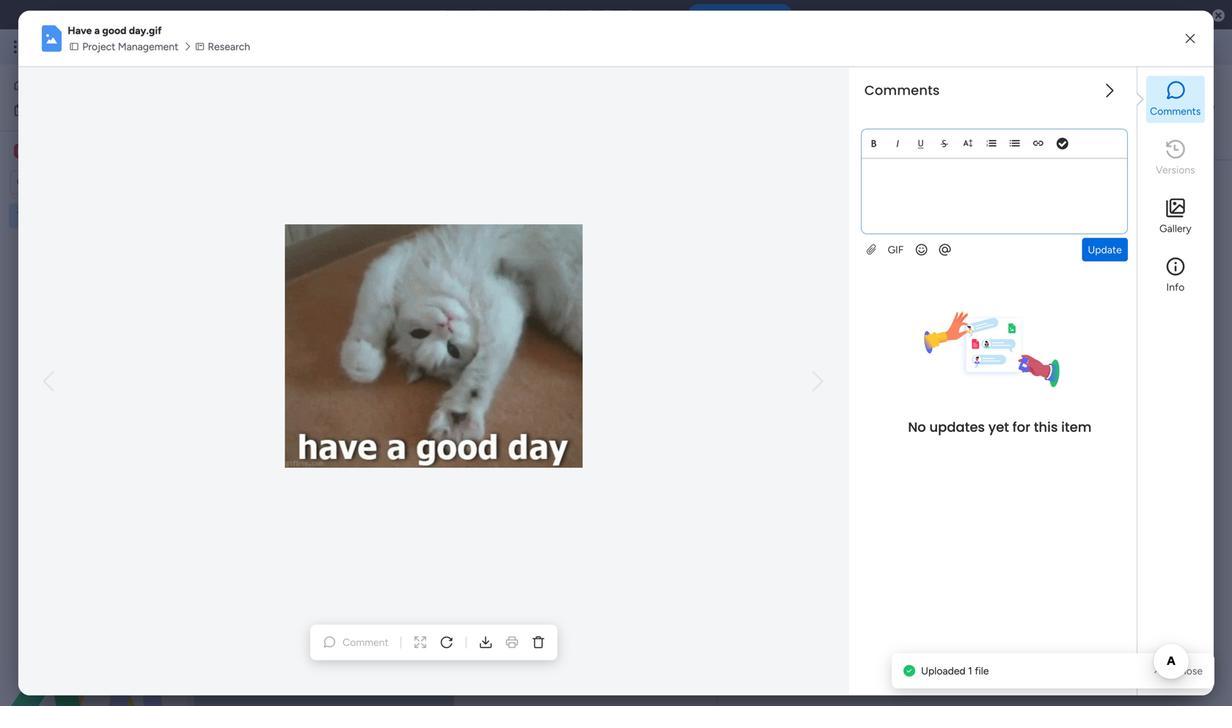 Task type: describe. For each thing, give the bounding box(es) containing it.
drawing
[[277, 348, 315, 361]]

comments button
[[1147, 76, 1205, 123]]

team
[[324, 601, 363, 619]]

lottie animation image
[[0, 558, 187, 706]]

do
[[272, 211, 290, 230]]

uploaded 1 file
[[921, 665, 989, 678]]

1 horizontal spatial have a good day.gif
[[742, 361, 835, 373]]

gif button
[[882, 238, 910, 262]]

terry turtle image
[[1191, 35, 1215, 59]]

uploaded
[[921, 665, 966, 678]]

Search for files search field
[[820, 178, 954, 202]]

1 vertical spatial good
[[777, 361, 801, 373]]

info button
[[1147, 252, 1205, 299]]

To Do field
[[249, 211, 294, 230]]

work
[[119, 39, 145, 55]]

0 vertical spatial day.gif
[[129, 24, 162, 37]]

comments inside button
[[1150, 105, 1201, 117]]

1 horizontal spatial a
[[769, 361, 774, 373]]

on
[[586, 8, 601, 21]]

dapulse close image
[[1213, 8, 1225, 23]]

1 horizontal spatial day.gif
[[803, 361, 835, 373]]

kickoff
[[277, 296, 310, 308]]

marketing
[[253, 601, 321, 619]]

mention image
[[938, 242, 952, 257]]

project management button
[[68, 38, 183, 55]]

activity
[[863, 139, 898, 151]]

1 vertical spatial 1
[[968, 665, 973, 678]]

desktop
[[476, 8, 517, 21]]

add new group button
[[224, 657, 328, 680]]

no updates yet for this item
[[908, 418, 1092, 437]]

owner
[[534, 243, 565, 255]]

enable now!
[[713, 9, 768, 21]]

yet
[[989, 418, 1009, 437]]

enable desktop notifications on this computer
[[440, 8, 677, 21]]

help button
[[1158, 665, 1209, 689]]

add new group
[[251, 662, 321, 675]]

gallery
[[1160, 222, 1192, 235]]

monday work management
[[65, 39, 228, 55]]

management
[[118, 40, 178, 53]]

research inside button
[[208, 40, 250, 53]]

0 horizontal spatial have
[[68, 24, 92, 37]]

file
[[975, 665, 989, 678]]

lottie animation element
[[0, 558, 187, 706]]

emoji image
[[914, 242, 929, 257]]

m
[[17, 145, 26, 157]]

this
[[604, 8, 624, 21]]

Completed field
[[249, 446, 332, 465]]

help
[[1170, 669, 1197, 684]]

monthly
[[277, 322, 315, 335]]

select product image
[[13, 40, 28, 54]]

log
[[901, 139, 918, 151]]

&bull; bullets image
[[1010, 138, 1020, 149]]

enable now! button
[[688, 4, 793, 26]]

close
[[1177, 665, 1203, 678]]

add
[[251, 662, 270, 675]]

new
[[272, 662, 292, 675]]

underline image
[[916, 138, 926, 149]]

m button
[[10, 139, 143, 164]]



Task type: locate. For each thing, give the bounding box(es) containing it.
1 horizontal spatial comments
[[1150, 105, 1201, 117]]

1 button
[[465, 262, 513, 288]]

task
[[373, 242, 393, 255]]

update button
[[1082, 238, 1128, 262]]

0 vertical spatial comments
[[865, 81, 940, 100]]

1 horizontal spatial enable
[[713, 9, 743, 21]]

1 vertical spatial comments
[[1150, 105, 1201, 117]]

1 vertical spatial research
[[277, 269, 320, 282]]

group
[[294, 662, 321, 675]]

activity log button
[[852, 133, 929, 157]]

enable left now!
[[713, 9, 743, 21]]

now!
[[745, 9, 768, 21]]

1
[[493, 274, 496, 283], [968, 665, 973, 678]]

list box
[[0, 201, 187, 427]]

project
[[82, 40, 115, 53]]

0 horizontal spatial a
[[94, 24, 100, 37]]

dapulse attachment image
[[867, 244, 876, 256]]

0 vertical spatial have
[[68, 24, 92, 37]]

to
[[252, 211, 268, 230]]

project management
[[82, 40, 178, 53]]

monthly sync
[[277, 322, 340, 335]]

workspace image
[[14, 143, 29, 159]]

enable
[[440, 8, 473, 21], [713, 9, 743, 21]]

see plans image
[[243, 39, 257, 55]]

sync
[[317, 322, 340, 335]]

0 horizontal spatial day.gif
[[129, 24, 162, 37]]

notifications
[[520, 8, 584, 21]]

0 vertical spatial 1
[[493, 274, 496, 283]]

gallery layout group
[[1124, 178, 1180, 202]]

enable for enable desktop notifications on this computer
[[440, 8, 473, 21]]

Owner field
[[530, 241, 568, 257]]

research
[[208, 40, 250, 53], [277, 269, 320, 282]]

comments
[[865, 81, 940, 100], [1150, 105, 1201, 117]]

updates
[[930, 418, 985, 437]]

Marketing Team field
[[249, 601, 367, 620]]

0 horizontal spatial good
[[102, 24, 127, 37]]

1 vertical spatial have
[[742, 361, 766, 373]]

1 horizontal spatial have
[[742, 361, 766, 373]]

close button
[[1171, 660, 1209, 683]]

italic image
[[893, 138, 903, 149]]

have
[[68, 24, 92, 37], [742, 361, 766, 373]]

1 vertical spatial have a good day.gif
[[742, 361, 835, 373]]

link image
[[1034, 138, 1044, 149]]

item
[[1062, 418, 1092, 437]]

to do
[[252, 211, 290, 230]]

0 vertical spatial have a good day.gif
[[68, 24, 162, 37]]

management
[[148, 39, 228, 55]]

1. numbers image
[[987, 138, 997, 149]]

checklist image
[[1057, 139, 1069, 149]]

0 vertical spatial research
[[208, 40, 250, 53]]

size image
[[963, 138, 973, 149]]

this
[[1034, 418, 1058, 437]]

1 enable from the left
[[440, 8, 473, 21]]

info
[[1167, 281, 1185, 293]]

a
[[94, 24, 100, 37], [769, 361, 774, 373]]

kickoff meeting
[[277, 296, 350, 308]]

0 horizontal spatial 1
[[493, 274, 496, 283]]

gallery button
[[1147, 193, 1205, 240]]

0 vertical spatial good
[[102, 24, 127, 37]]

0 horizontal spatial research
[[208, 40, 250, 53]]

0 horizontal spatial have a good day.gif
[[68, 24, 162, 37]]

1 horizontal spatial good
[[777, 361, 801, 373]]

jeremy miller image
[[1159, 98, 1178, 117]]

strikethrough image
[[940, 138, 950, 149]]

1 vertical spatial day.gif
[[803, 361, 835, 373]]

research button
[[193, 38, 255, 55]]

completed
[[252, 446, 328, 465]]

1 horizontal spatial 1
[[968, 665, 973, 678]]

1 horizontal spatial research
[[277, 269, 320, 282]]

0 vertical spatial a
[[94, 24, 100, 37]]

None field
[[731, 99, 1151, 118]]

for
[[1013, 418, 1031, 437]]

comments down "terry turtle" icon
[[1150, 105, 1201, 117]]

enable for enable now!
[[713, 9, 743, 21]]

comments up italic icon
[[865, 81, 940, 100]]

day.gif
[[129, 24, 162, 37], [803, 361, 835, 373]]

update
[[1088, 244, 1122, 256]]

None search field
[[820, 178, 954, 202]]

have a good day.gif
[[68, 24, 162, 37], [742, 361, 835, 373]]

bold image
[[869, 138, 879, 149]]

no
[[908, 418, 926, 437]]

marketing team
[[253, 601, 363, 619]]

computer
[[626, 8, 677, 21]]

good
[[102, 24, 127, 37], [777, 361, 801, 373]]

0 horizontal spatial comments
[[865, 81, 940, 100]]

option
[[0, 203, 187, 206]]

1 inside button
[[493, 274, 496, 283]]

2 enable from the left
[[713, 9, 743, 21]]

gif
[[888, 244, 904, 256]]

enable inside 'button'
[[713, 9, 743, 21]]

1 vertical spatial a
[[769, 361, 774, 373]]

monday
[[65, 39, 116, 55]]

enable left desktop
[[440, 8, 473, 21]]

activity log
[[863, 139, 918, 151]]

0 horizontal spatial enable
[[440, 8, 473, 21]]

meeting
[[312, 296, 350, 308]]



Task type: vqa. For each thing, say whether or not it's contained in the screenshot.
the leftmost Column information icon
no



